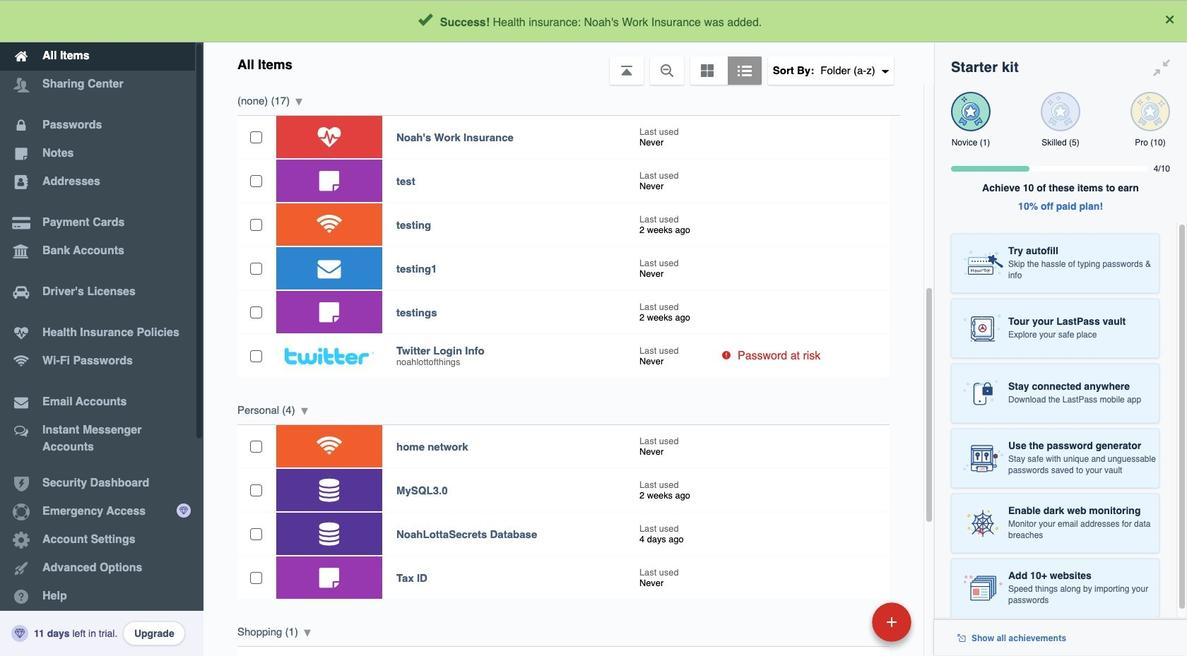 Task type: locate. For each thing, give the bounding box(es) containing it.
search my vault text field
[[341, 6, 905, 37]]

new item element
[[775, 602, 916, 642]]

alert
[[0, 0, 1187, 42]]

main navigation navigation
[[0, 0, 204, 656]]

vault options navigation
[[204, 42, 934, 85]]

Search search field
[[341, 6, 905, 37]]



Task type: describe. For each thing, give the bounding box(es) containing it.
new item navigation
[[775, 599, 920, 656]]



Task type: vqa. For each thing, say whether or not it's contained in the screenshot.
New item Image
no



